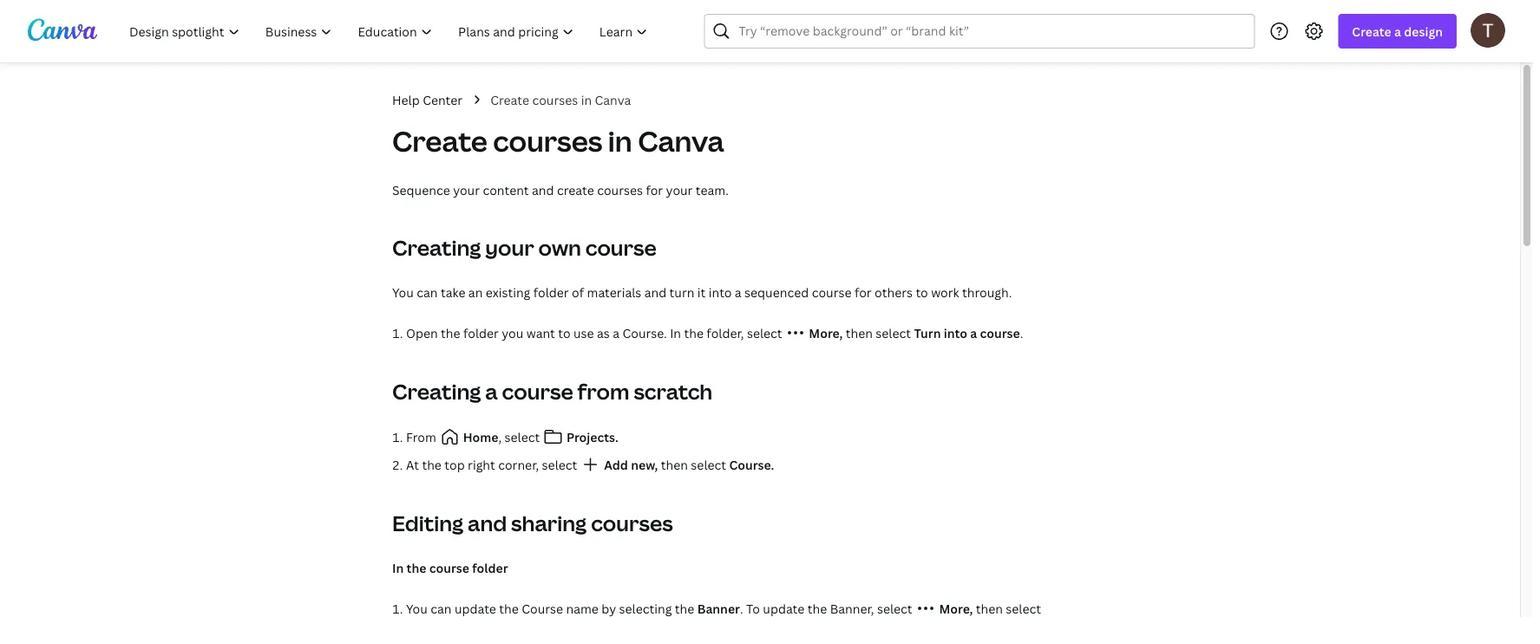 Task type: describe. For each thing, give the bounding box(es) containing it.
existing
[[486, 284, 530, 301]]

1 vertical spatial folder
[[463, 325, 499, 341]]

it
[[697, 284, 706, 301]]

materials
[[587, 284, 641, 301]]

create for create a design dropdown button
[[1352, 23, 1391, 39]]

content
[[483, 182, 529, 198]]

2 vertical spatial folder
[[472, 560, 508, 577]]

sharing
[[511, 510, 587, 538]]

banner,
[[830, 601, 874, 617]]

2 horizontal spatial and
[[644, 284, 666, 301]]

as
[[597, 325, 610, 341]]

turn
[[914, 325, 941, 341]]

from
[[577, 378, 629, 406]]

0 vertical spatial to
[[916, 284, 928, 301]]

1 vertical spatial course.
[[729, 457, 774, 473]]

can for take
[[417, 284, 438, 301]]

create courses in canva link
[[490, 90, 631, 109]]

a down through.
[[970, 325, 977, 341]]

then select
[[976, 601, 1041, 617]]

the left course
[[499, 601, 519, 617]]

editing and sharing courses
[[392, 510, 673, 538]]

0 vertical spatial create courses in canva
[[490, 92, 631, 108]]

in the course folder
[[392, 560, 508, 577]]

canva inside create courses in canva link
[[595, 92, 631, 108]]

0 horizontal spatial create
[[392, 122, 487, 160]]

can for update
[[431, 601, 452, 617]]

at the top right corner, select
[[406, 457, 580, 473]]

course down through.
[[980, 325, 1020, 341]]

create a design
[[1352, 23, 1443, 39]]

, select
[[498, 429, 543, 446]]

0 vertical spatial in
[[670, 325, 681, 341]]

1 update from the left
[[455, 601, 496, 617]]

1 vertical spatial in
[[608, 122, 632, 160]]

a inside create a design dropdown button
[[1394, 23, 1401, 39]]

name
[[566, 601, 599, 617]]

0 vertical spatial more,
[[806, 325, 843, 341]]

0 vertical spatial course.
[[622, 325, 667, 341]]

course
[[522, 601, 563, 617]]

center
[[423, 92, 463, 108]]

help
[[392, 92, 420, 108]]

scratch
[[634, 378, 712, 406]]

course right sequenced
[[812, 284, 852, 301]]

1 horizontal spatial and
[[532, 182, 554, 198]]

from
[[406, 429, 439, 446]]

then for then select turn into a course .
[[846, 325, 873, 341]]

2 horizontal spatial your
[[666, 182, 693, 198]]

a up home
[[485, 378, 498, 406]]

Try "remove background" or "brand kit" search field
[[739, 15, 1244, 48]]

1 vertical spatial .
[[740, 601, 743, 617]]

add
[[604, 457, 628, 473]]

add new, then select course.
[[604, 457, 774, 473]]

course up , select
[[502, 378, 573, 406]]

course down the 'editing'
[[429, 560, 469, 577]]

you can update the course name by selecting the banner . to update the banner, select
[[406, 601, 915, 617]]

you can take an existing folder of materials and turn it into a sequenced course for others to work through.
[[392, 284, 1012, 301]]

1 vertical spatial into
[[944, 325, 967, 341]]

courses inside create courses in canva link
[[532, 92, 578, 108]]

turn
[[669, 284, 694, 301]]



Task type: vqa. For each thing, say whether or not it's contained in the screenshot.
CANVA
yes



Task type: locate. For each thing, give the bounding box(es) containing it.
0 horizontal spatial .
[[740, 601, 743, 617]]

course
[[585, 234, 657, 262], [812, 284, 852, 301], [980, 325, 1020, 341], [502, 378, 573, 406], [429, 560, 469, 577]]

2 vertical spatial then
[[976, 601, 1003, 617]]

work
[[931, 284, 959, 301]]

a left design
[[1394, 23, 1401, 39]]

others
[[875, 284, 913, 301]]

0 horizontal spatial into
[[709, 284, 732, 301]]

projects.
[[564, 429, 618, 446]]

right
[[468, 457, 495, 473]]

banner
[[697, 601, 740, 617]]

1 horizontal spatial into
[[944, 325, 967, 341]]

and
[[532, 182, 554, 198], [644, 284, 666, 301], [468, 510, 507, 538]]

1 vertical spatial to
[[558, 325, 571, 341]]

1 horizontal spatial for
[[855, 284, 872, 301]]

for
[[646, 182, 663, 198], [855, 284, 872, 301]]

create a design button
[[1338, 14, 1457, 49]]

2 horizontal spatial create
[[1352, 23, 1391, 39]]

1 vertical spatial create
[[490, 92, 529, 108]]

can left take
[[417, 284, 438, 301]]

sequence your content and create courses for your team.
[[392, 182, 729, 198]]

your left the team.
[[666, 182, 693, 198]]

0 vertical spatial into
[[709, 284, 732, 301]]

2 horizontal spatial then
[[976, 601, 1003, 617]]

create
[[557, 182, 594, 198]]

0 vertical spatial you
[[392, 284, 414, 301]]

into right it
[[709, 284, 732, 301]]

course.
[[622, 325, 667, 341], [729, 457, 774, 473]]

0 vertical spatial .
[[1020, 325, 1023, 341]]

0 vertical spatial folder
[[533, 284, 569, 301]]

sequence
[[392, 182, 450, 198]]

help center
[[392, 92, 463, 108]]

use
[[573, 325, 594, 341]]

a right as
[[613, 325, 619, 341]]

0 horizontal spatial canva
[[595, 92, 631, 108]]

0 horizontal spatial for
[[646, 182, 663, 198]]

your left content
[[453, 182, 480, 198]]

1 horizontal spatial create
[[490, 92, 529, 108]]

,
[[498, 429, 502, 446]]

1 horizontal spatial in
[[670, 325, 681, 341]]

your for course
[[485, 234, 534, 262]]

your up existing
[[485, 234, 534, 262]]

1 horizontal spatial canva
[[638, 122, 724, 160]]

create
[[1352, 23, 1391, 39], [490, 92, 529, 108], [392, 122, 487, 160]]

creating your own course
[[392, 234, 657, 262]]

1 horizontal spatial update
[[763, 601, 805, 617]]

and left create
[[532, 182, 554, 198]]

0 horizontal spatial then
[[661, 457, 688, 473]]

folder
[[533, 284, 569, 301], [463, 325, 499, 341], [472, 560, 508, 577]]

for left others
[[855, 284, 872, 301]]

2 update from the left
[[763, 601, 805, 617]]

you up open
[[392, 284, 414, 301]]

create down center
[[392, 122, 487, 160]]

1 creating from the top
[[392, 234, 481, 262]]

update down in the course folder
[[455, 601, 496, 617]]

creating for creating a course from scratch
[[392, 378, 481, 406]]

1 vertical spatial create courses in canva
[[392, 122, 724, 160]]

corner,
[[498, 457, 539, 473]]

the left folder,
[[684, 325, 704, 341]]

in down turn
[[670, 325, 681, 341]]

creating
[[392, 234, 481, 262], [392, 378, 481, 406]]

selecting
[[619, 601, 672, 617]]

then select turn into a course .
[[843, 325, 1023, 341]]

course up materials at the left top of page
[[585, 234, 657, 262]]

in down the 'editing'
[[392, 560, 404, 577]]

1 horizontal spatial in
[[608, 122, 632, 160]]

1 horizontal spatial course.
[[729, 457, 774, 473]]

terry turtle image
[[1471, 13, 1505, 48]]

1 vertical spatial can
[[431, 601, 452, 617]]

home
[[460, 429, 498, 446]]

1 vertical spatial more,
[[936, 601, 976, 617]]

a
[[1394, 23, 1401, 39], [735, 284, 742, 301], [613, 325, 619, 341], [970, 325, 977, 341], [485, 378, 498, 406]]

folder,
[[707, 325, 744, 341]]

the down the 'editing'
[[407, 560, 426, 577]]

the right at
[[422, 457, 442, 473]]

to
[[916, 284, 928, 301], [558, 325, 571, 341]]

1 horizontal spatial .
[[1020, 325, 1023, 341]]

0 vertical spatial in
[[581, 92, 592, 108]]

a right it
[[735, 284, 742, 301]]

you for you can take an existing folder of materials and turn it into a sequenced course for others to work through.
[[392, 284, 414, 301]]

your for and
[[453, 182, 480, 198]]

0 horizontal spatial more,
[[806, 325, 843, 341]]

for left the team.
[[646, 182, 663, 198]]

create inside dropdown button
[[1352, 23, 1391, 39]]

create for create courses in canva link
[[490, 92, 529, 108]]

1 horizontal spatial more,
[[936, 601, 976, 617]]

through.
[[962, 284, 1012, 301]]

1 vertical spatial in
[[392, 560, 404, 577]]

can
[[417, 284, 438, 301], [431, 601, 452, 617]]

2 vertical spatial create
[[392, 122, 487, 160]]

0 vertical spatial and
[[532, 182, 554, 198]]

you
[[502, 325, 523, 341]]

take
[[441, 284, 465, 301]]

0 horizontal spatial your
[[453, 182, 480, 198]]

select
[[747, 325, 782, 341], [876, 325, 911, 341], [505, 429, 540, 446], [542, 457, 577, 473], [691, 457, 726, 473], [877, 601, 912, 617], [1006, 601, 1041, 617]]

update right to
[[763, 601, 805, 617]]

update
[[455, 601, 496, 617], [763, 601, 805, 617]]

courses
[[532, 92, 578, 108], [493, 122, 602, 160], [597, 182, 643, 198], [591, 510, 673, 538]]

the left banner at the left bottom
[[675, 601, 694, 617]]

the left the banner,
[[808, 601, 827, 617]]

1 vertical spatial then
[[661, 457, 688, 473]]

in
[[670, 325, 681, 341], [392, 560, 404, 577]]

own
[[538, 234, 581, 262]]

then
[[846, 325, 873, 341], [661, 457, 688, 473], [976, 601, 1003, 617]]

creating up take
[[392, 234, 481, 262]]

your
[[453, 182, 480, 198], [666, 182, 693, 198], [485, 234, 534, 262]]

0 vertical spatial canva
[[595, 92, 631, 108]]

create right center
[[490, 92, 529, 108]]

to left use
[[558, 325, 571, 341]]

2 creating from the top
[[392, 378, 481, 406]]

new,
[[631, 457, 658, 473]]

0 vertical spatial then
[[846, 325, 873, 341]]

0 horizontal spatial update
[[455, 601, 496, 617]]

at
[[406, 457, 419, 473]]

and up in the course folder
[[468, 510, 507, 538]]

you
[[392, 284, 414, 301], [406, 601, 428, 617]]

of
[[572, 284, 584, 301]]

by
[[602, 601, 616, 617]]

0 horizontal spatial to
[[558, 325, 571, 341]]

1 horizontal spatial to
[[916, 284, 928, 301]]

0 horizontal spatial in
[[581, 92, 592, 108]]

design
[[1404, 23, 1443, 39]]

top
[[445, 457, 465, 473]]

0 horizontal spatial and
[[468, 510, 507, 538]]

creating a course from scratch
[[392, 378, 712, 406]]

you down in the course folder
[[406, 601, 428, 617]]

1 vertical spatial for
[[855, 284, 872, 301]]

then for then select
[[976, 601, 1003, 617]]

editing
[[392, 510, 463, 538]]

canva
[[595, 92, 631, 108], [638, 122, 724, 160]]

0 vertical spatial creating
[[392, 234, 481, 262]]

create left design
[[1352, 23, 1391, 39]]

0 vertical spatial create
[[1352, 23, 1391, 39]]

the
[[441, 325, 460, 341], [684, 325, 704, 341], [422, 457, 442, 473], [407, 560, 426, 577], [499, 601, 519, 617], [675, 601, 694, 617], [808, 601, 827, 617]]

0 vertical spatial for
[[646, 182, 663, 198]]

creating up from
[[392, 378, 481, 406]]

in
[[581, 92, 592, 108], [608, 122, 632, 160]]

to
[[746, 601, 760, 617]]

help center link
[[392, 90, 463, 109]]

want
[[526, 325, 555, 341]]

1 horizontal spatial then
[[846, 325, 873, 341]]

open the folder you want to use as a course. in the folder, select
[[406, 325, 785, 341]]

1 vertical spatial canva
[[638, 122, 724, 160]]

1 vertical spatial you
[[406, 601, 428, 617]]

0 horizontal spatial in
[[392, 560, 404, 577]]

you for you can update the course name by selecting the banner . to update the banner, select
[[406, 601, 428, 617]]

folder down the editing and sharing courses
[[472, 560, 508, 577]]

1 vertical spatial creating
[[392, 378, 481, 406]]

open
[[406, 325, 438, 341]]

0 vertical spatial can
[[417, 284, 438, 301]]

2 vertical spatial and
[[468, 510, 507, 538]]

and left turn
[[644, 284, 666, 301]]

into
[[709, 284, 732, 301], [944, 325, 967, 341]]

.
[[1020, 325, 1023, 341], [740, 601, 743, 617]]

1 vertical spatial and
[[644, 284, 666, 301]]

sequenced
[[744, 284, 809, 301]]

folder left you
[[463, 325, 499, 341]]

create courses in canva
[[490, 92, 631, 108], [392, 122, 724, 160]]

can down in the course folder
[[431, 601, 452, 617]]

1 horizontal spatial your
[[485, 234, 534, 262]]

to left work
[[916, 284, 928, 301]]

0 horizontal spatial course.
[[622, 325, 667, 341]]

an
[[468, 284, 483, 301]]

folder left 'of'
[[533, 284, 569, 301]]

team.
[[696, 182, 729, 198]]

more,
[[806, 325, 843, 341], [936, 601, 976, 617]]

into right turn
[[944, 325, 967, 341]]

creating for creating your own course
[[392, 234, 481, 262]]

the right open
[[441, 325, 460, 341]]

top level navigation element
[[118, 14, 662, 49]]



